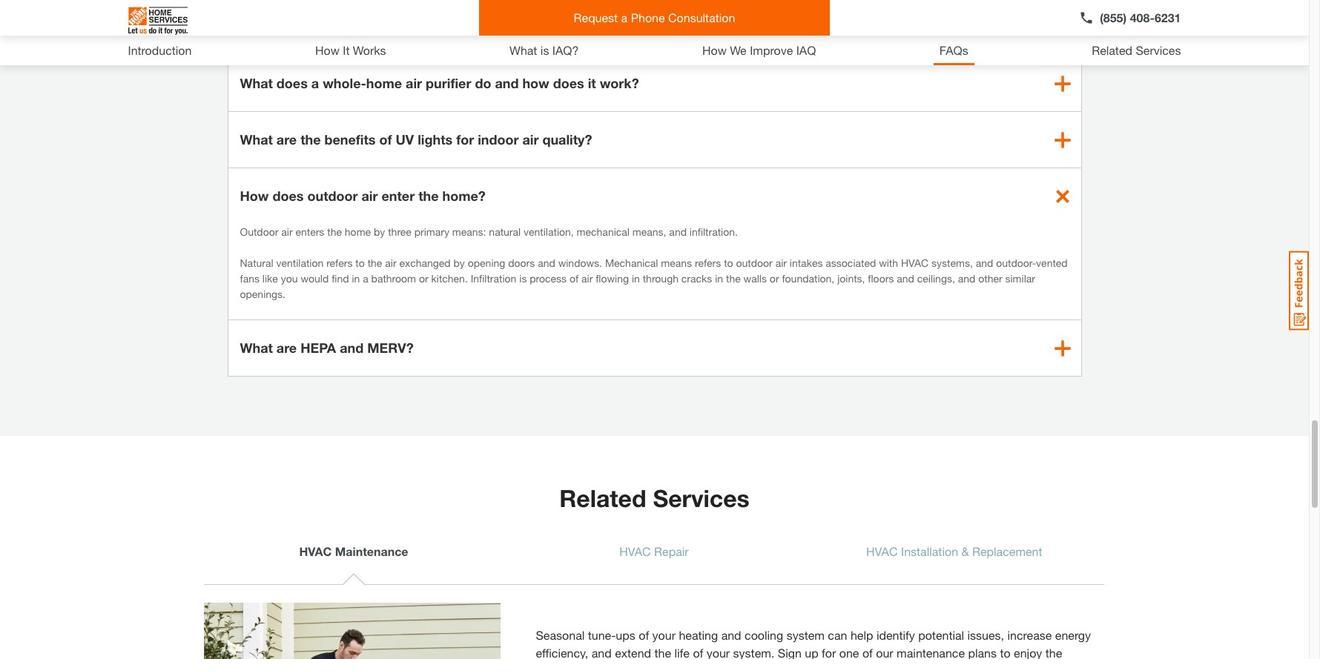 Task type: vqa. For each thing, say whether or not it's contained in the screenshot.
"Related Services"
yes



Task type: describe. For each thing, give the bounding box(es) containing it.
0 horizontal spatial to
[[355, 257, 365, 269]]

merv?
[[367, 340, 414, 356]]

and right do
[[495, 75, 519, 91]]

through
[[643, 272, 679, 285]]

one
[[839, 646, 859, 659]]

how we improve iaq
[[702, 43, 816, 57]]

do
[[475, 75, 491, 91]]

3 in from the left
[[715, 272, 723, 285]]

maintenance
[[897, 646, 965, 659]]

request a phone consultation
[[574, 10, 735, 24]]

cracks
[[681, 272, 712, 285]]

opening
[[468, 257, 505, 269]]

system
[[787, 628, 825, 642]]

phone
[[631, 10, 665, 24]]

is inside natural ventilation refers to the air exchanged by opening doors and windows. mechanical means refers to outdoor air intakes associated with hvac systems, and outdoor-vented fans like you would find in a bathroom or kitchen. infiltration is process of air flowing in through cracks in the walls or foundation, joints, floors and ceilings, and other similar openings.
[[519, 272, 527, 285]]

are for the
[[277, 131, 297, 148]]

and up the 'process'
[[538, 257, 555, 269]]

seasonal tune-ups of your heating and cooling system can help identify potential issues, increase energy efficiency, and extend the life of your system. sign up for one of our maintenance plans to enjoy th
[[536, 628, 1091, 659]]

exchanged
[[399, 257, 451, 269]]

it
[[588, 75, 596, 91]]

of inside natural ventilation refers to the air exchanged by opening doors and windows. mechanical means refers to outdoor air intakes associated with hvac systems, and outdoor-vented fans like you would find in a bathroom or kitchen. infiltration is process of air flowing in through cracks in the walls or foundation, joints, floors and ceilings, and other similar openings.
[[570, 272, 579, 285]]

mechanical
[[577, 225, 630, 238]]

replacement
[[972, 544, 1042, 558]]

request a phone consultation button
[[479, 0, 830, 36]]

hvac inside natural ventilation refers to the air exchanged by opening doors and windows. mechanical means refers to outdoor air intakes associated with hvac systems, and outdoor-vented fans like you would find in a bathroom or kitchen. infiltration is process of air flowing in through cracks in the walls or foundation, joints, floors and ceilings, and other similar openings.
[[901, 257, 929, 269]]

energy
[[1055, 628, 1091, 642]]

primary
[[414, 225, 449, 238]]

hvac for hvac repair
[[619, 544, 651, 558]]

infiltration
[[471, 272, 516, 285]]

other
[[978, 272, 1002, 285]]

2 refers from the left
[[695, 257, 721, 269]]

(855) 408-6231 link
[[1079, 9, 1181, 27]]

ventilation
[[276, 257, 324, 269]]

uv
[[396, 131, 414, 148]]

what does a whole-home air purifier do and how does it work?
[[240, 75, 639, 91]]

of left 'our' at bottom right
[[862, 646, 873, 659]]

what for what is iaq?
[[510, 43, 537, 57]]

associated
[[826, 257, 876, 269]]

you
[[281, 272, 298, 285]]

system.
[[733, 646, 775, 659]]

the left benefits
[[300, 131, 321, 148]]

1 or from the left
[[419, 272, 428, 285]]

openings.
[[240, 288, 286, 300]]

what are the benefits of uv lights for indoor air quality?
[[240, 131, 592, 148]]

what for what are the benefits of uv lights for indoor air quality?
[[240, 131, 273, 148]]

1 horizontal spatial to
[[724, 257, 733, 269]]

floors
[[868, 272, 894, 285]]

0 horizontal spatial by
[[374, 225, 385, 238]]

the right enters
[[327, 225, 342, 238]]

natural
[[240, 257, 273, 269]]

1 horizontal spatial related services
[[1092, 43, 1181, 57]]

1 vertical spatial how
[[522, 75, 549, 91]]

issues,
[[968, 628, 1004, 642]]

0 horizontal spatial outdoor
[[307, 188, 358, 204]]

enjoy
[[1014, 646, 1042, 659]]

bathroom
[[371, 272, 416, 285]]

consultation
[[668, 10, 735, 24]]

our
[[876, 646, 893, 659]]

of right ups
[[639, 628, 649, 642]]

and down with
[[897, 272, 914, 285]]

similar
[[1005, 272, 1035, 285]]

three
[[388, 225, 411, 238]]

cooling
[[745, 628, 783, 642]]

and down systems, on the top right of the page
[[958, 272, 975, 285]]

and right means,
[[669, 225, 687, 238]]

a left whole-
[[311, 75, 319, 91]]

0 horizontal spatial your
[[652, 628, 676, 642]]

how for how it works
[[315, 43, 340, 57]]

air left enter
[[362, 188, 378, 204]]

natural ventilation refers to the air exchanged by opening doors and windows. mechanical means refers to outdoor air intakes associated with hvac systems, and outdoor-vented fans like you would find in a bathroom or kitchen. infiltration is process of air flowing in through cracks in the walls or foundation, joints, floors and ceilings, and other similar openings.
[[240, 257, 1068, 300]]

life
[[675, 646, 690, 659]]

up
[[805, 646, 818, 659]]

hvac installation & replacement
[[866, 544, 1042, 558]]

means,
[[632, 225, 666, 238]]

6231
[[1155, 10, 1181, 24]]

and right the hepa
[[340, 340, 364, 356]]

systems,
[[932, 257, 973, 269]]

what for what does a whole-home air purifier do and how does it work?
[[240, 75, 273, 91]]

(855) 408-6231
[[1100, 10, 1181, 24]]

help
[[851, 628, 873, 642]]

2 in from the left
[[632, 272, 640, 285]]

means
[[661, 257, 692, 269]]

ups
[[616, 628, 635, 642]]

improve
[[750, 43, 793, 57]]

outdoor air enters the home by three primary means: natural ventilation, mechanical means, and infiltration.
[[240, 225, 738, 238]]

doors
[[508, 257, 535, 269]]

faqs
[[940, 43, 968, 57]]

causes
[[277, 19, 322, 35]]

does for how does outdoor air enter the home?
[[273, 188, 304, 204]]

joints,
[[837, 272, 865, 285]]

increase
[[1008, 628, 1052, 642]]

1 horizontal spatial services
[[1136, 43, 1181, 57]]

and up system.
[[721, 628, 741, 642]]

by inside natural ventilation refers to the air exchanged by opening doors and windows. mechanical means refers to outdoor air intakes associated with hvac systems, and outdoor-vented fans like you would find in a bathroom or kitchen. infiltration is process of air flowing in through cracks in the walls or foundation, joints, floors and ceilings, and other similar openings.
[[454, 257, 465, 269]]

0 vertical spatial how
[[497, 19, 524, 35]]

how it works
[[315, 43, 386, 57]]

outdoor
[[240, 225, 278, 238]]

intakes
[[790, 257, 823, 269]]

what are hepa and merv?
[[240, 340, 414, 356]]

walls
[[744, 272, 767, 285]]

kitchen.
[[431, 272, 468, 285]]

0 vertical spatial related
[[1092, 43, 1132, 57]]

hvac for hvac installation & replacement
[[866, 544, 898, 558]]

work?
[[600, 75, 639, 91]]

purifier
[[426, 75, 471, 91]]

home for the
[[345, 225, 371, 238]]

1 horizontal spatial indoor
[[478, 131, 519, 148]]

tell
[[562, 19, 582, 35]]

sign
[[778, 646, 802, 659]]

quality?
[[542, 131, 592, 148]]

a inside natural ventilation refers to the air exchanged by opening doors and windows. mechanical means refers to outdoor air intakes associated with hvac systems, and outdoor-vented fans like you would find in a bathroom or kitchen. infiltration is process of air flowing in through cracks in the walls or foundation, joints, floors and ceilings, and other similar openings.
[[363, 272, 368, 285]]

enters
[[295, 225, 324, 238]]

how for how we improve iaq
[[702, 43, 727, 57]]

air left intakes
[[775, 257, 787, 269]]

the inside the "seasonal tune-ups of your heating and cooling system can help identify potential issues, increase energy efficiency, and extend the life of your system. sign up for one of our maintenance plans to enjoy th"
[[655, 646, 671, 659]]



Task type: locate. For each thing, give the bounding box(es) containing it.
related services down (855) 408-6231 link on the top of the page
[[1092, 43, 1181, 57]]

the
[[300, 131, 321, 148], [418, 188, 439, 204], [327, 225, 342, 238], [368, 257, 382, 269], [726, 272, 741, 285], [655, 646, 671, 659]]

1 vertical spatial home
[[345, 225, 371, 238]]

process
[[530, 272, 567, 285]]

of right the life
[[693, 646, 703, 659]]

1 horizontal spatial can
[[828, 628, 847, 642]]

in right cracks
[[715, 272, 723, 285]]

2 i from the left
[[597, 19, 601, 35]]

services down 6231
[[1136, 43, 1181, 57]]

how left it
[[315, 43, 340, 57]]

hvac right with
[[901, 257, 929, 269]]

are left benefits
[[277, 131, 297, 148]]

does up enters
[[273, 188, 304, 204]]

related services
[[1092, 43, 1181, 57], [559, 484, 750, 512]]

iaq?
[[552, 43, 579, 57]]

hepa
[[300, 340, 336, 356]]

enter
[[382, 188, 415, 204]]

0 horizontal spatial related
[[559, 484, 646, 512]]

means:
[[452, 225, 486, 238]]

0 vertical spatial services
[[1136, 43, 1181, 57]]

408-
[[1130, 10, 1155, 24]]

is down 'doors'
[[519, 272, 527, 285]]

do it for you logo image
[[128, 1, 187, 41]]

or right walls
[[770, 272, 779, 285]]

how
[[497, 19, 524, 35], [522, 75, 549, 91]]

repair
[[654, 544, 689, 558]]

home?
[[442, 188, 486, 204]]

works
[[353, 43, 386, 57]]

outdoor inside natural ventilation refers to the air exchanged by opening doors and windows. mechanical means refers to outdoor air intakes associated with hvac systems, and outdoor-vented fans like you would find in a bathroom or kitchen. infiltration is process of air flowing in through cracks in the walls or foundation, joints, floors and ceilings, and other similar openings.
[[736, 257, 773, 269]]

a inside button
[[621, 10, 628, 24]]

1 vertical spatial related
[[559, 484, 646, 512]]

hvac left installation
[[866, 544, 898, 558]]

1 horizontal spatial in
[[632, 272, 640, 285]]

&
[[962, 544, 969, 558]]

0 vertical spatial related services
[[1092, 43, 1181, 57]]

1 horizontal spatial outdoor
[[736, 257, 773, 269]]

of down windows.
[[570, 272, 579, 285]]

related
[[1092, 43, 1132, 57], [559, 484, 646, 512]]

would
[[301, 272, 329, 285]]

1 are from the top
[[277, 131, 297, 148]]

outdoor-
[[996, 257, 1036, 269]]

heating
[[679, 628, 718, 642]]

1 horizontal spatial related
[[1092, 43, 1132, 57]]

does
[[277, 75, 308, 91], [553, 75, 584, 91], [273, 188, 304, 204]]

air left purifier
[[406, 75, 422, 91]]

potential
[[918, 628, 964, 642]]

1 vertical spatial related services
[[559, 484, 750, 512]]

windows.
[[558, 257, 602, 269]]

request
[[574, 10, 618, 24]]

0 horizontal spatial for
[[456, 131, 474, 148]]

1 horizontal spatial by
[[454, 257, 465, 269]]

air left the quality
[[404, 19, 420, 35]]

i right the if
[[597, 19, 601, 35]]

2 are from the top
[[277, 340, 297, 356]]

and down tune-
[[592, 646, 612, 659]]

can up what is iaq?
[[528, 19, 551, 35]]

what
[[240, 19, 273, 35], [510, 43, 537, 57], [240, 75, 273, 91], [240, 131, 273, 148], [240, 340, 273, 356]]

air left enters
[[281, 225, 293, 238]]

does for what does a whole-home air purifier do and how does it work?
[[277, 75, 308, 91]]

benefits
[[324, 131, 376, 148]]

for
[[456, 131, 474, 148], [822, 646, 836, 659]]

are
[[277, 131, 297, 148], [277, 340, 297, 356]]

related up hvac repair
[[559, 484, 646, 512]]

the left the life
[[655, 646, 671, 659]]

what for what causes poor indoor air quality and how can i tell if i have a problem?
[[240, 19, 273, 35]]

the up bathroom
[[368, 257, 382, 269]]

air up bathroom
[[385, 257, 396, 269]]

have
[[604, 19, 635, 35]]

1 horizontal spatial i
[[597, 19, 601, 35]]

services up repair
[[653, 484, 750, 512]]

1 vertical spatial services
[[653, 484, 750, 512]]

0 horizontal spatial services
[[653, 484, 750, 512]]

in
[[352, 272, 360, 285], [632, 272, 640, 285], [715, 272, 723, 285]]

1 in from the left
[[352, 272, 360, 285]]

0 horizontal spatial refers
[[326, 257, 353, 269]]

how for how does outdoor air enter the home?
[[240, 188, 269, 204]]

infiltration.
[[690, 225, 738, 238]]

by up kitchen. at the top left of the page
[[454, 257, 465, 269]]

your
[[652, 628, 676, 642], [707, 646, 730, 659]]

foundation,
[[782, 272, 835, 285]]

1 vertical spatial by
[[454, 257, 465, 269]]

mechanical
[[605, 257, 658, 269]]

1 vertical spatial indoor
[[478, 131, 519, 148]]

poor
[[325, 19, 355, 35]]

how left we
[[702, 43, 727, 57]]

a right have
[[638, 19, 646, 35]]

i left tell
[[555, 19, 559, 35]]

indoor
[[359, 19, 400, 35], [478, 131, 519, 148]]

of
[[379, 131, 392, 148], [570, 272, 579, 285], [639, 628, 649, 642], [693, 646, 703, 659], [862, 646, 873, 659]]

0 vertical spatial your
[[652, 628, 676, 642]]

2 horizontal spatial how
[[702, 43, 727, 57]]

2 horizontal spatial in
[[715, 272, 723, 285]]

0 vertical spatial indoor
[[359, 19, 400, 35]]

are left the hepa
[[277, 340, 297, 356]]

installation
[[901, 544, 958, 558]]

the right enter
[[418, 188, 439, 204]]

1 vertical spatial your
[[707, 646, 730, 659]]

0 horizontal spatial can
[[528, 19, 551, 35]]

2 or from the left
[[770, 272, 779, 285]]

hvac left 'maintenance'
[[299, 544, 332, 558]]

outdoor up enters
[[307, 188, 358, 204]]

0 vertical spatial can
[[528, 19, 551, 35]]

and right the quality
[[470, 19, 493, 35]]

does left whole-
[[277, 75, 308, 91]]

home down works
[[366, 75, 402, 91]]

0 horizontal spatial i
[[555, 19, 559, 35]]

the left walls
[[726, 272, 741, 285]]

(855)
[[1100, 10, 1127, 24]]

what is iaq?
[[510, 43, 579, 57]]

how up outdoor
[[240, 188, 269, 204]]

or
[[419, 272, 428, 285], [770, 272, 779, 285]]

it
[[343, 43, 350, 57]]

problem?
[[650, 19, 710, 35]]

0 horizontal spatial indoor
[[359, 19, 400, 35]]

1 i from the left
[[555, 19, 559, 35]]

outdoor up walls
[[736, 257, 773, 269]]

identify
[[877, 628, 915, 642]]

0 vertical spatial outdoor
[[307, 188, 358, 204]]

your down heating on the bottom of page
[[707, 646, 730, 659]]

how does outdoor air enter the home?
[[240, 188, 486, 204]]

0 vertical spatial are
[[277, 131, 297, 148]]

lights
[[418, 131, 453, 148]]

1 refers from the left
[[326, 257, 353, 269]]

how up what is iaq?
[[497, 19, 524, 35]]

indoor up works
[[359, 19, 400, 35]]

0 horizontal spatial related services
[[559, 484, 750, 512]]

i
[[555, 19, 559, 35], [597, 19, 601, 35]]

and up other
[[976, 257, 993, 269]]

are for hepa
[[277, 340, 297, 356]]

related down (855)
[[1092, 43, 1132, 57]]

1 horizontal spatial is
[[541, 43, 549, 57]]

1 vertical spatial outdoor
[[736, 257, 773, 269]]

a right find
[[363, 272, 368, 285]]

maintenance
[[335, 544, 408, 558]]

ceilings,
[[917, 272, 955, 285]]

1 horizontal spatial or
[[770, 272, 779, 285]]

air down windows.
[[581, 272, 593, 285]]

hvac
[[901, 257, 929, 269], [299, 544, 332, 558], [619, 544, 651, 558], [866, 544, 898, 558]]

0 vertical spatial by
[[374, 225, 385, 238]]

1 vertical spatial is
[[519, 272, 527, 285]]

related services up hvac repair
[[559, 484, 750, 512]]

1 vertical spatial for
[[822, 646, 836, 659]]

how
[[315, 43, 340, 57], [702, 43, 727, 57], [240, 188, 269, 204]]

refers
[[326, 257, 353, 269], [695, 257, 721, 269]]

0 horizontal spatial or
[[419, 272, 428, 285]]

home for whole-
[[366, 75, 402, 91]]

0 vertical spatial is
[[541, 43, 549, 57]]

is left the iaq? on the top left of the page
[[541, 43, 549, 57]]

refers up cracks
[[695, 257, 721, 269]]

what for what are hepa and merv?
[[240, 340, 273, 356]]

2 horizontal spatial to
[[1000, 646, 1011, 659]]

what causes poor indoor air quality and how can i tell if i have a problem?
[[240, 19, 710, 35]]

quality
[[424, 19, 466, 35]]

or down exchanged
[[419, 272, 428, 285]]

1 horizontal spatial how
[[315, 43, 340, 57]]

to inside the "seasonal tune-ups of your heating and cooling system can help identify potential issues, increase energy efficiency, and extend the life of your system. sign up for one of our maintenance plans to enjoy th"
[[1000, 646, 1011, 659]]

1 horizontal spatial refers
[[695, 257, 721, 269]]

does left it
[[553, 75, 584, 91]]

a
[[621, 10, 628, 24], [638, 19, 646, 35], [311, 75, 319, 91], [363, 272, 368, 285]]

hvac for hvac maintenance
[[299, 544, 332, 558]]

0 vertical spatial home
[[366, 75, 402, 91]]

air left quality?
[[522, 131, 539, 148]]

hvac maintenance
[[299, 544, 408, 558]]

for right lights
[[456, 131, 474, 148]]

0 horizontal spatial how
[[240, 188, 269, 204]]

hvac repair
[[619, 544, 689, 558]]

find
[[332, 272, 349, 285]]

for inside the "seasonal tune-ups of your heating and cooling system can help identify potential issues, increase energy efficiency, and extend the life of your system. sign up for one of our maintenance plans to enjoy th"
[[822, 646, 836, 659]]

with
[[879, 257, 898, 269]]

for right up
[[822, 646, 836, 659]]

1 vertical spatial are
[[277, 340, 297, 356]]

your up the life
[[652, 628, 676, 642]]

ventilation,
[[524, 225, 574, 238]]

0 vertical spatial for
[[456, 131, 474, 148]]

by left three
[[374, 225, 385, 238]]

in right find
[[352, 272, 360, 285]]

how down what is iaq?
[[522, 75, 549, 91]]

of left uv
[[379, 131, 392, 148]]

like
[[262, 272, 278, 285]]

in down mechanical
[[632, 272, 640, 285]]

tune-
[[588, 628, 616, 642]]

0 horizontal spatial in
[[352, 272, 360, 285]]

services
[[1136, 43, 1181, 57], [653, 484, 750, 512]]

a left phone on the top of the page
[[621, 10, 628, 24]]

1 vertical spatial can
[[828, 628, 847, 642]]

0 horizontal spatial is
[[519, 272, 527, 285]]

vented
[[1036, 257, 1068, 269]]

refers up find
[[326, 257, 353, 269]]

we
[[730, 43, 747, 57]]

1 horizontal spatial your
[[707, 646, 730, 659]]

home
[[366, 75, 402, 91], [345, 225, 371, 238]]

1 horizontal spatial for
[[822, 646, 836, 659]]

flowing
[[596, 272, 629, 285]]

extend
[[615, 646, 651, 659]]

indoor down do
[[478, 131, 519, 148]]

plans
[[968, 646, 997, 659]]

hvac left repair
[[619, 544, 651, 558]]

is
[[541, 43, 549, 57], [519, 272, 527, 285]]

home down how does outdoor air enter the home?
[[345, 225, 371, 238]]

can inside the "seasonal tune-ups of your heating and cooling system can help identify potential issues, increase energy efficiency, and extend the life of your system. sign up for one of our maintenance plans to enjoy th"
[[828, 628, 847, 642]]

can up one in the bottom right of the page
[[828, 628, 847, 642]]

feedback link image
[[1289, 251, 1309, 331]]



